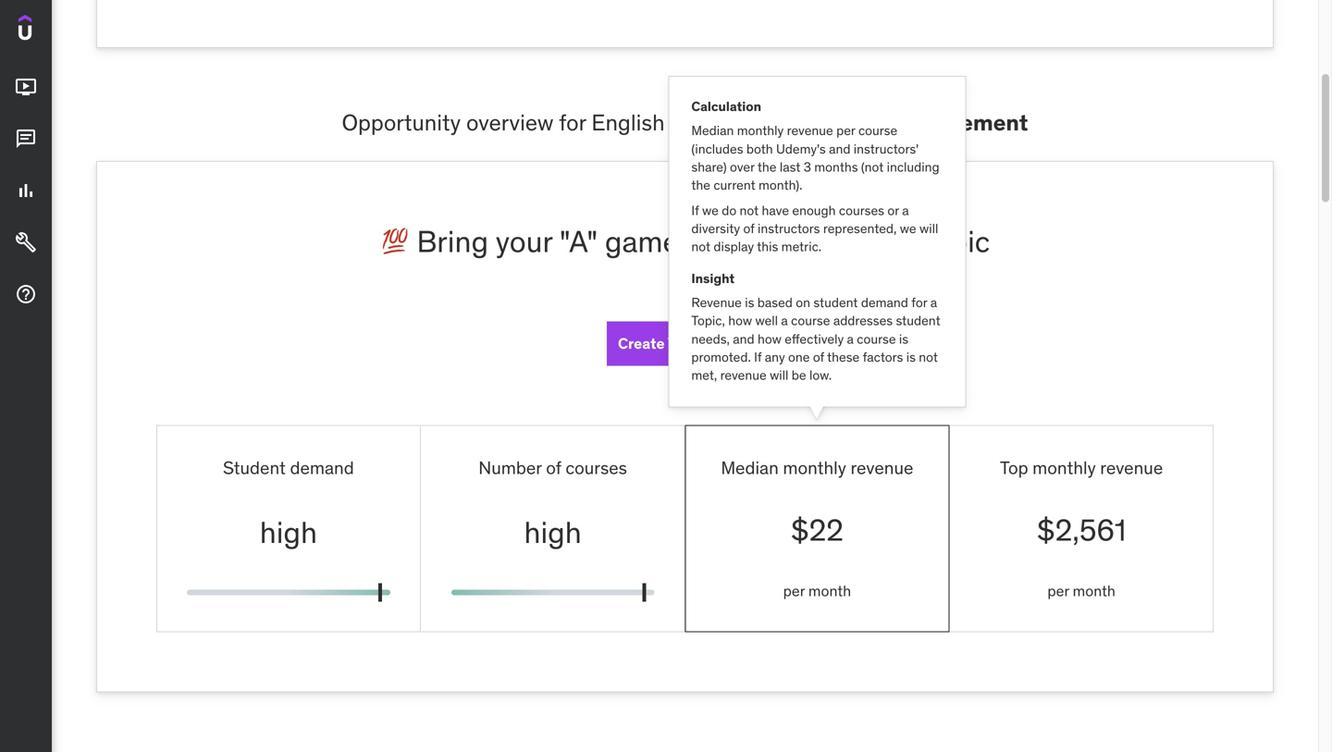 Task type: vqa. For each thing, say whether or not it's contained in the screenshot.
INTRODUCTION TO CONCISE BUSINESS WRITING
no



Task type: describe. For each thing, give the bounding box(es) containing it.
calculation median monthly revenue per course (includes both udemy's and instructors' share) over the last 3 months (not including the current month). if we do not have enough courses or a diversity of instructors represented, we will not display this metric.
[[692, 98, 940, 255]]

2 vertical spatial courses
[[566, 457, 627, 479]]

over
[[730, 159, 755, 175]]

0 vertical spatial on
[[754, 109, 778, 137]]

median monthly revenue
[[721, 457, 914, 479]]

2 medium image from the top
[[15, 128, 37, 150]]

top monthly revenue
[[1000, 457, 1163, 479]]

succeed
[[720, 223, 831, 260]]

factors
[[863, 349, 903, 365]]

$2,561
[[1037, 512, 1127, 549]]

monthly for $2,561
[[1033, 457, 1096, 479]]

2 vertical spatial of
[[546, 457, 561, 479]]

one
[[788, 349, 810, 365]]

1 vertical spatial not
[[692, 238, 711, 255]]

4 medium image from the top
[[15, 232, 37, 254]]

course inside calculation median monthly revenue per course (includes both udemy's and instructors' share) over the last 3 months (not including the current month). if we do not have enough courses or a diversity of instructors represented, we will not display this metric.
[[859, 122, 898, 139]]

any
[[765, 349, 785, 365]]

monthly inside calculation median monthly revenue per course (includes both udemy's and instructors' share) over the last 3 months (not including the current month). if we do not have enough courses or a diversity of instructors represented, we will not display this metric.
[[737, 122, 784, 139]]

a up the these
[[847, 331, 854, 347]]

or
[[888, 202, 899, 219]]

management
[[889, 109, 1029, 137]]

overview
[[466, 109, 554, 137]]

per month for $22
[[783, 582, 851, 601]]

enough
[[792, 202, 836, 219]]

0 horizontal spatial student
[[814, 294, 858, 311]]

and inside calculation median monthly revenue per course (includes both udemy's and instructors' share) over the last 3 months (not including the current month). if we do not have enough courses or a diversity of instructors represented, we will not display this metric.
[[829, 140, 851, 157]]

opportunity
[[342, 109, 461, 137]]

1 vertical spatial student
[[896, 313, 941, 329]]

english
[[592, 109, 665, 137]]

a down topic
[[931, 294, 938, 311]]

addresses
[[834, 313, 893, 329]]

1 horizontal spatial this
[[869, 223, 917, 260]]

course
[[702, 334, 752, 353]]

per inside calculation median monthly revenue per course (includes both udemy's and instructors' share) over the last 3 months (not including the current month). if we do not have enough courses or a diversity of instructors represented, we will not display this metric.
[[837, 122, 856, 139]]

0 horizontal spatial the
[[692, 177, 711, 193]]

for inside insight revenue is based on student demand for a topic, how well a course addresses student needs, and how effectively a course is promoted. if any one of these factors is not met, revenue will be low.
[[912, 294, 928, 311]]

on inside insight revenue is based on student demand for a topic, how well a course addresses student needs, and how effectively a course is promoted. if any one of these factors is not met, revenue will be low.
[[796, 294, 811, 311]]

based
[[758, 294, 793, 311]]

your
[[668, 334, 699, 353]]

month for $22
[[809, 582, 851, 601]]

these
[[827, 349, 860, 365]]

create your course
[[618, 334, 752, 353]]

last
[[780, 159, 801, 175]]

low.
[[810, 367, 832, 384]]

3 medium image from the top
[[15, 180, 37, 202]]

insight revenue is based on student demand for a topic, how well a course addresses student needs, and how effectively a course is promoted. if any one of these factors is not met, revenue will be low.
[[692, 270, 941, 384]]

💯
[[380, 223, 410, 260]]

this inside calculation median monthly revenue per course (includes both udemy's and instructors' share) over the last 3 months (not including the current month). if we do not have enough courses or a diversity of instructors represented, we will not display this metric.
[[757, 238, 779, 255]]

revenue inside insight revenue is based on student demand for a topic, how well a course addresses student needs, and how effectively a course is promoted. if any one of these factors is not met, revenue will be low.
[[721, 367, 767, 384]]

a inside calculation median monthly revenue per course (includes both udemy's and instructors' share) over the last 3 months (not including the current month). if we do not have enough courses or a diversity of instructors represented, we will not display this metric.
[[903, 202, 909, 219]]

0 vertical spatial the
[[758, 159, 777, 175]]

effectively
[[785, 331, 844, 347]]

1 vertical spatial median
[[721, 457, 779, 479]]

0 vertical spatial we
[[702, 202, 719, 219]]

not inside insight revenue is based on student demand for a topic, how well a course addresses student needs, and how effectively a course is promoted. if any one of these factors is not met, revenue will be low.
[[919, 349, 938, 365]]

0 horizontal spatial how
[[728, 313, 752, 329]]

to
[[686, 223, 713, 260]]

your
[[496, 223, 553, 260]]

1 horizontal spatial courses
[[670, 109, 748, 137]]

top
[[1000, 457, 1029, 479]]

diversity
[[692, 220, 740, 237]]

month for $2,561
[[1073, 582, 1116, 601]]

bring
[[417, 223, 489, 260]]

insight
[[692, 270, 735, 287]]

months
[[815, 159, 858, 175]]

number
[[479, 457, 542, 479]]

be
[[792, 367, 807, 384]]

0 vertical spatial not
[[740, 202, 759, 219]]

needs,
[[692, 331, 730, 347]]



Task type: locate. For each thing, give the bounding box(es) containing it.
0 horizontal spatial this
[[757, 238, 779, 255]]

courses up "(includes"
[[670, 109, 748, 137]]

represented,
[[823, 220, 897, 237]]

and up months
[[829, 140, 851, 157]]

if up the diversity
[[692, 202, 699, 219]]

of up low.
[[813, 349, 825, 365]]

1 horizontal spatial per
[[837, 122, 856, 139]]

2 vertical spatial course
[[857, 331, 896, 347]]

1 vertical spatial if
[[754, 349, 762, 365]]

0 vertical spatial demand
[[861, 294, 909, 311]]

a
[[903, 202, 909, 219], [931, 294, 938, 311], [781, 313, 788, 329], [847, 331, 854, 347]]

courses inside calculation median monthly revenue per course (includes both udemy's and instructors' share) over the last 3 months (not including the current month). if we do not have enough courses or a diversity of instructors represented, we will not display this metric.
[[839, 202, 885, 219]]

student up the factors
[[896, 313, 941, 329]]

0 horizontal spatial courses
[[566, 457, 627, 479]]

1 horizontal spatial demand
[[861, 294, 909, 311]]

and up promoted.
[[733, 331, 755, 347]]

0 vertical spatial how
[[728, 313, 752, 329]]

3
[[804, 159, 811, 175]]

of inside calculation median monthly revenue per course (includes both udemy's and instructors' share) over the last 3 months (not including the current month). if we do not have enough courses or a diversity of instructors represented, we will not display this metric.
[[744, 220, 755, 237]]

0 vertical spatial student
[[814, 294, 858, 311]]

1 horizontal spatial high
[[524, 514, 582, 551]]

1 horizontal spatial not
[[740, 202, 759, 219]]

"a"
[[560, 223, 598, 260]]

for down topic
[[912, 294, 928, 311]]

not right the factors
[[919, 349, 938, 365]]

including
[[887, 159, 940, 175]]

0 horizontal spatial not
[[692, 238, 711, 255]]

on
[[754, 109, 778, 137], [796, 294, 811, 311]]

have
[[762, 202, 789, 219]]

not right do
[[740, 202, 759, 219]]

we left do
[[702, 202, 719, 219]]

1 horizontal spatial and
[[829, 140, 851, 157]]

1 horizontal spatial the
[[758, 159, 777, 175]]

0 vertical spatial median
[[692, 122, 734, 139]]

0 horizontal spatial if
[[692, 202, 699, 219]]

high for demand
[[260, 514, 317, 551]]

create
[[618, 334, 665, 353]]

will down the including
[[920, 220, 939, 237]]

1 vertical spatial of
[[813, 349, 825, 365]]

1 vertical spatial course
[[791, 313, 830, 329]]

2 vertical spatial is
[[907, 349, 916, 365]]

per month
[[783, 582, 851, 601], [1048, 582, 1116, 601]]

0 horizontal spatial high
[[260, 514, 317, 551]]

monthly up both
[[737, 122, 784, 139]]

per for $2,561
[[1048, 582, 1070, 601]]

the down both
[[758, 159, 777, 175]]

per month for $2,561
[[1048, 582, 1116, 601]]

on up both
[[754, 109, 778, 137]]

0 vertical spatial of
[[744, 220, 755, 237]]

instructors
[[758, 220, 820, 237]]

high for of
[[524, 514, 582, 551]]

database
[[784, 109, 884, 137]]

per down $22
[[783, 582, 805, 601]]

0 horizontal spatial month
[[809, 582, 851, 601]]

0 vertical spatial is
[[745, 294, 755, 311]]

0 horizontal spatial per
[[783, 582, 805, 601]]

if inside calculation median monthly revenue per course (includes both udemy's and instructors' share) over the last 3 months (not including the current month). if we do not have enough courses or a diversity of instructors represented, we will not display this metric.
[[692, 202, 699, 219]]

1 horizontal spatial we
[[900, 220, 917, 237]]

do
[[722, 202, 737, 219]]

2 horizontal spatial per
[[1048, 582, 1070, 601]]

a right "well"
[[781, 313, 788, 329]]

💯 bring your "a" game to succeed in this topic
[[380, 223, 990, 260]]

this
[[869, 223, 917, 260], [757, 238, 779, 255]]

revenue
[[692, 294, 742, 311]]

udemy's
[[776, 140, 826, 157]]

high down the number of courses
[[524, 514, 582, 551]]

student
[[223, 457, 286, 479]]

not down the diversity
[[692, 238, 711, 255]]

median
[[692, 122, 734, 139], [721, 457, 779, 479]]

1 high from the left
[[260, 514, 317, 551]]

will inside insight revenue is based on student demand for a topic, how well a course addresses student needs, and how effectively a course is promoted. if any one of these factors is not met, revenue will be low.
[[770, 367, 789, 384]]

1 vertical spatial the
[[692, 177, 711, 193]]

this down "or"
[[869, 223, 917, 260]]

this down instructors
[[757, 238, 779, 255]]

0 vertical spatial courses
[[670, 109, 748, 137]]

1 per month from the left
[[783, 582, 851, 601]]

monthly up $22
[[783, 457, 847, 479]]

demand right student
[[290, 457, 354, 479]]

for left "english" at the left of page
[[559, 109, 586, 137]]

will down any
[[770, 367, 789, 384]]

$22
[[791, 512, 844, 549]]

of
[[744, 220, 755, 237], [813, 349, 825, 365], [546, 457, 561, 479]]

0 vertical spatial course
[[859, 122, 898, 139]]

in
[[838, 223, 862, 260]]

met,
[[692, 367, 717, 384]]

0 vertical spatial will
[[920, 220, 939, 237]]

student
[[814, 294, 858, 311], [896, 313, 941, 329]]

revenue inside calculation median monthly revenue per course (includes both udemy's and instructors' share) over the last 3 months (not including the current month). if we do not have enough courses or a diversity of instructors represented, we will not display this metric.
[[787, 122, 834, 139]]

student up the addresses on the right
[[814, 294, 858, 311]]

2 horizontal spatial of
[[813, 349, 825, 365]]

we right represented,
[[900, 220, 917, 237]]

per month down $22
[[783, 582, 851, 601]]

demand
[[861, 294, 909, 311], [290, 457, 354, 479]]

1 vertical spatial how
[[758, 331, 782, 347]]

1 vertical spatial is
[[899, 331, 909, 347]]

per up months
[[837, 122, 856, 139]]

the
[[758, 159, 777, 175], [692, 177, 711, 193]]

month).
[[759, 177, 803, 193]]

is up the factors
[[899, 331, 909, 347]]

2 horizontal spatial courses
[[839, 202, 885, 219]]

month down $2,561
[[1073, 582, 1116, 601]]

1 horizontal spatial if
[[754, 349, 762, 365]]

share)
[[692, 159, 727, 175]]

will inside calculation median monthly revenue per course (includes both udemy's and instructors' share) over the last 3 months (not including the current month). if we do not have enough courses or a diversity of instructors represented, we will not display this metric.
[[920, 220, 939, 237]]

monthly right 'top' in the bottom of the page
[[1033, 457, 1096, 479]]

per month down $2,561
[[1048, 582, 1116, 601]]

for
[[559, 109, 586, 137], [912, 294, 928, 311]]

course up instructors' at the top
[[859, 122, 898, 139]]

0 horizontal spatial will
[[770, 367, 789, 384]]

the down share) on the top of the page
[[692, 177, 711, 193]]

is
[[745, 294, 755, 311], [899, 331, 909, 347], [907, 349, 916, 365]]

of up display
[[744, 220, 755, 237]]

well
[[756, 313, 778, 329]]

2 horizontal spatial not
[[919, 349, 938, 365]]

2 vertical spatial not
[[919, 349, 938, 365]]

promoted.
[[692, 349, 751, 365]]

demand inside insight revenue is based on student demand for a topic, how well a course addresses student needs, and how effectively a course is promoted. if any one of these factors is not met, revenue will be low.
[[861, 294, 909, 311]]

1 vertical spatial for
[[912, 294, 928, 311]]

0 horizontal spatial for
[[559, 109, 586, 137]]

0 horizontal spatial on
[[754, 109, 778, 137]]

is left 'based' at the right top of page
[[745, 294, 755, 311]]

both
[[747, 140, 773, 157]]

0 vertical spatial if
[[692, 202, 699, 219]]

1 vertical spatial we
[[900, 220, 917, 237]]

courses up represented,
[[839, 202, 885, 219]]

1 vertical spatial will
[[770, 367, 789, 384]]

of right number
[[546, 457, 561, 479]]

1 vertical spatial courses
[[839, 202, 885, 219]]

0 horizontal spatial per month
[[783, 582, 851, 601]]

will
[[920, 220, 939, 237], [770, 367, 789, 384]]

game
[[605, 223, 679, 260]]

display
[[714, 238, 754, 255]]

if
[[692, 202, 699, 219], [754, 349, 762, 365]]

(not
[[861, 159, 884, 175]]

calculation
[[692, 98, 762, 115]]

1 vertical spatial and
[[733, 331, 755, 347]]

how
[[728, 313, 752, 329], [758, 331, 782, 347]]

is right the factors
[[907, 349, 916, 365]]

1 horizontal spatial on
[[796, 294, 811, 311]]

topic
[[924, 223, 990, 260]]

how up course
[[728, 313, 752, 329]]

courses right number
[[566, 457, 627, 479]]

medium image
[[15, 76, 37, 98], [15, 128, 37, 150], [15, 180, 37, 202], [15, 232, 37, 254], [15, 283, 37, 306]]

number of courses
[[479, 457, 627, 479]]

0 vertical spatial for
[[559, 109, 586, 137]]

course up the factors
[[857, 331, 896, 347]]

0 horizontal spatial we
[[702, 202, 719, 219]]

monthly
[[737, 122, 784, 139], [783, 457, 847, 479], [1033, 457, 1096, 479]]

month
[[809, 582, 851, 601], [1073, 582, 1116, 601]]

per for $22
[[783, 582, 805, 601]]

topic,
[[692, 313, 725, 329]]

current
[[714, 177, 756, 193]]

courses
[[670, 109, 748, 137], [839, 202, 885, 219], [566, 457, 627, 479]]

(includes
[[692, 140, 744, 157]]

create your course link
[[607, 322, 763, 366]]

1 horizontal spatial per month
[[1048, 582, 1116, 601]]

1 horizontal spatial for
[[912, 294, 928, 311]]

1 horizontal spatial how
[[758, 331, 782, 347]]

a right "or"
[[903, 202, 909, 219]]

5 medium image from the top
[[15, 283, 37, 306]]

month down $22
[[809, 582, 851, 601]]

we
[[702, 202, 719, 219], [900, 220, 917, 237]]

1 medium image from the top
[[15, 76, 37, 98]]

per down $2,561
[[1048, 582, 1070, 601]]

2 month from the left
[[1073, 582, 1116, 601]]

median inside calculation median monthly revenue per course (includes both udemy's and instructors' share) over the last 3 months (not including the current month). if we do not have enough courses or a diversity of instructors represented, we will not display this metric.
[[692, 122, 734, 139]]

0 horizontal spatial demand
[[290, 457, 354, 479]]

if left any
[[754, 349, 762, 365]]

course
[[859, 122, 898, 139], [791, 313, 830, 329], [857, 331, 896, 347]]

0 horizontal spatial and
[[733, 331, 755, 347]]

and inside insight revenue is based on student demand for a topic, how well a course addresses student needs, and how effectively a course is promoted. if any one of these factors is not met, revenue will be low.
[[733, 331, 755, 347]]

high
[[260, 514, 317, 551], [524, 514, 582, 551]]

1 vertical spatial on
[[796, 294, 811, 311]]

1 horizontal spatial will
[[920, 220, 939, 237]]

and
[[829, 140, 851, 157], [733, 331, 755, 347]]

metric.
[[782, 238, 822, 255]]

0 horizontal spatial of
[[546, 457, 561, 479]]

1 horizontal spatial student
[[896, 313, 941, 329]]

revenue
[[787, 122, 834, 139], [721, 367, 767, 384], [851, 457, 914, 479], [1101, 457, 1163, 479]]

udemy image
[[19, 15, 103, 46]]

0 vertical spatial and
[[829, 140, 851, 157]]

opportunity overview for english courses on database management
[[342, 109, 1029, 137]]

if inside insight revenue is based on student demand for a topic, how well a course addresses student needs, and how effectively a course is promoted. if any one of these factors is not met, revenue will be low.
[[754, 349, 762, 365]]

1 month from the left
[[809, 582, 851, 601]]

not
[[740, 202, 759, 219], [692, 238, 711, 255], [919, 349, 938, 365]]

2 high from the left
[[524, 514, 582, 551]]

1 vertical spatial demand
[[290, 457, 354, 479]]

how down "well"
[[758, 331, 782, 347]]

demand up the addresses on the right
[[861, 294, 909, 311]]

instructors'
[[854, 140, 919, 157]]

per
[[837, 122, 856, 139], [783, 582, 805, 601], [1048, 582, 1070, 601]]

course up effectively
[[791, 313, 830, 329]]

1 horizontal spatial month
[[1073, 582, 1116, 601]]

of inside insight revenue is based on student demand for a topic, how well a course addresses student needs, and how effectively a course is promoted. if any one of these factors is not met, revenue will be low.
[[813, 349, 825, 365]]

2 per month from the left
[[1048, 582, 1116, 601]]

1 horizontal spatial of
[[744, 220, 755, 237]]

monthly for $22
[[783, 457, 847, 479]]

student demand
[[223, 457, 354, 479]]

high down student demand on the bottom of page
[[260, 514, 317, 551]]

on right 'based' at the right top of page
[[796, 294, 811, 311]]



